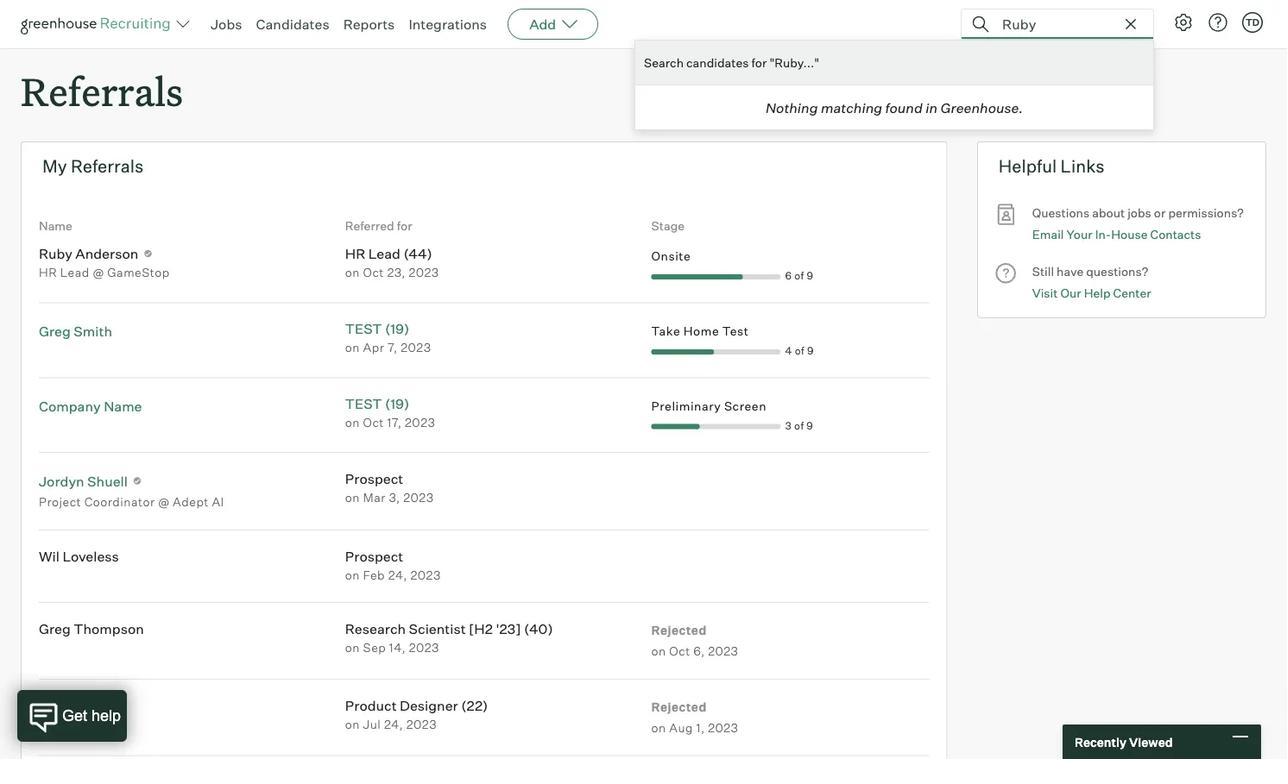 Task type: vqa. For each thing, say whether or not it's contained in the screenshot.
hire's Average
no



Task type: describe. For each thing, give the bounding box(es) containing it.
on inside test (19) on oct 17, 2023
[[345, 415, 360, 430]]

company name link
[[39, 398, 142, 415]]

wil loveless
[[39, 548, 119, 565]]

hr for @
[[39, 265, 57, 280]]

mar
[[363, 490, 386, 505]]

jordyn shuell link
[[39, 473, 128, 490]]

prospect on feb 24, 2023
[[345, 548, 441, 583]]

add
[[530, 16, 556, 33]]

search
[[644, 55, 684, 70]]

sep
[[363, 641, 386, 656]]

have
[[1057, 264, 1084, 280]]

6
[[786, 269, 792, 282]]

3
[[786, 419, 792, 432]]

oct inside rejected on oct 6, 2023
[[670, 644, 691, 659]]

1,
[[697, 721, 705, 736]]

prospect on mar 3, 2023
[[345, 470, 434, 505]]

coordinator
[[84, 495, 155, 510]]

3 of 9
[[786, 419, 814, 432]]

jobs
[[1128, 206, 1152, 221]]

1 vertical spatial referrals
[[71, 156, 144, 177]]

test (19) on apr 7, 2023
[[345, 320, 431, 355]]

hr for (44)
[[345, 245, 366, 263]]

search candidates for "ruby..." link
[[644, 49, 1145, 76]]

thompson
[[74, 621, 144, 638]]

house
[[1112, 227, 1148, 242]]

stage
[[652, 219, 685, 234]]

feb
[[363, 568, 385, 583]]

rejected for research scientist [h2 '23] (40)
[[652, 624, 707, 639]]

preliminary
[[652, 398, 721, 413]]

1 9 from the top
[[807, 269, 814, 282]]

on inside test (19) on apr 7, 2023
[[345, 340, 360, 355]]

candidates
[[687, 55, 749, 70]]

nothing
[[766, 99, 818, 116]]

'23]
[[496, 621, 521, 638]]

loveless
[[63, 548, 119, 565]]

help
[[1084, 286, 1111, 301]]

0 vertical spatial referrals
[[21, 66, 183, 117]]

following image for prospect
[[132, 476, 142, 487]]

jobs
[[211, 16, 242, 33]]

2023 inside test (19) on apr 7, 2023
[[401, 340, 431, 355]]

2023 inside test (19) on oct 17, 2023
[[405, 415, 436, 430]]

on inside product designer (22) on jul 24, 2023
[[345, 717, 360, 732]]

visit
[[1033, 286, 1058, 301]]

td button
[[1239, 9, 1267, 36]]

test (19) link for greg smith
[[345, 320, 410, 338]]

project coordinator @ adept ai
[[39, 495, 224, 510]]

smith
[[74, 323, 112, 340]]

(44)
[[404, 245, 432, 263]]

research
[[345, 621, 406, 638]]

test (19) link for company name
[[345, 395, 410, 413]]

product designer (22) on jul 24, 2023
[[345, 697, 488, 732]]

14,
[[389, 641, 406, 656]]

matching
[[821, 99, 883, 116]]

nothing matching found in greenhouse.
[[766, 99, 1023, 116]]

1 vertical spatial for
[[397, 219, 412, 234]]

rejected for product designer (22)
[[652, 700, 707, 715]]

on inside prospect on feb 24, 2023
[[345, 568, 360, 583]]

jordyn
[[39, 473, 84, 490]]

greenhouse recruiting image
[[21, 14, 176, 35]]

onsite
[[652, 248, 691, 264]]

following image for hr lead (44)
[[143, 249, 153, 259]]

@ for prospect
[[158, 495, 170, 510]]

greg smith
[[39, 323, 112, 340]]

0 vertical spatial for
[[752, 55, 767, 70]]

referred
[[345, 219, 394, 234]]

my
[[42, 156, 67, 177]]

2023 inside prospect on feb 24, 2023
[[411, 568, 441, 583]]

2023 inside hr lead (44) on oct 23, 2023
[[409, 265, 439, 280]]

integrations link
[[409, 16, 487, 33]]

reports
[[343, 16, 395, 33]]

24, inside product designer (22) on jul 24, 2023
[[384, 717, 403, 732]]

contacts
[[1151, 227, 1202, 242]]

test (19) on oct 17, 2023
[[345, 395, 436, 430]]

viewed
[[1130, 735, 1173, 750]]

found
[[886, 99, 923, 116]]

lead for @
[[60, 265, 90, 280]]

23,
[[387, 265, 406, 280]]

apr
[[363, 340, 385, 355]]

visit our help center link
[[1033, 284, 1152, 304]]

on inside rejected on oct 6, 2023
[[652, 644, 667, 659]]

ruby anderson
[[39, 245, 138, 263]]

referred for
[[345, 219, 412, 234]]

jobs link
[[211, 16, 242, 33]]

center
[[1114, 286, 1152, 301]]

1 horizontal spatial name
[[104, 398, 142, 415]]

screen
[[725, 398, 767, 413]]

reports link
[[343, 16, 395, 33]]

greenhouse.
[[941, 99, 1023, 116]]

6,
[[694, 644, 705, 659]]

td button
[[1243, 12, 1263, 33]]



Task type: locate. For each thing, give the bounding box(es) containing it.
0 vertical spatial rejected
[[652, 624, 707, 639]]

on
[[345, 265, 360, 280], [345, 340, 360, 355], [345, 415, 360, 430], [345, 490, 360, 505], [345, 568, 360, 583], [345, 641, 360, 656], [652, 644, 667, 659], [345, 717, 360, 732], [652, 721, 667, 736]]

oct inside test (19) on oct 17, 2023
[[363, 415, 384, 430]]

prospect inside prospect on mar 3, 2023
[[345, 470, 404, 488]]

(22)
[[461, 697, 488, 714]]

or
[[1155, 206, 1166, 221]]

1 vertical spatial hr
[[39, 265, 57, 280]]

project
[[39, 495, 81, 510]]

of for smith
[[795, 344, 805, 357]]

designer
[[400, 697, 458, 714]]

0 vertical spatial test
[[345, 320, 382, 338]]

prospect inside prospect on feb 24, 2023
[[345, 548, 404, 565]]

integrations
[[409, 16, 487, 33]]

1 vertical spatial lead
[[60, 265, 90, 280]]

2023 inside research scientist [h2 '23] (40) on sep 14, 2023
[[409, 641, 440, 656]]

2023 down scientist
[[409, 641, 440, 656]]

in-
[[1096, 227, 1112, 242]]

company
[[39, 398, 101, 415]]

on left 6,
[[652, 644, 667, 659]]

on left aug
[[652, 721, 667, 736]]

candidates link
[[256, 16, 330, 33]]

3,
[[389, 490, 400, 505]]

jul
[[363, 717, 381, 732]]

1 horizontal spatial for
[[752, 55, 767, 70]]

9
[[807, 269, 814, 282], [807, 344, 814, 357], [807, 419, 814, 432]]

1 rejected from the top
[[652, 624, 707, 639]]

0 horizontal spatial for
[[397, 219, 412, 234]]

1 vertical spatial name
[[104, 398, 142, 415]]

recently viewed
[[1075, 735, 1173, 750]]

questions
[[1033, 206, 1090, 221]]

research scientist [h2 '23] (40) on sep 14, 2023
[[345, 621, 553, 656]]

rejected up aug
[[652, 700, 707, 715]]

email your in-house contacts link
[[1033, 225, 1202, 245]]

2023 inside rejected on aug 1, 2023
[[708, 721, 739, 736]]

@ left "adept"
[[158, 495, 170, 510]]

2023 inside rejected on oct 6, 2023
[[708, 644, 739, 659]]

rejected on oct 6, 2023
[[652, 624, 739, 659]]

lead inside hr lead (44) on oct 23, 2023
[[369, 245, 401, 263]]

0 horizontal spatial lead
[[60, 265, 90, 280]]

test (19) link up apr
[[345, 320, 410, 338]]

0 vertical spatial (19)
[[385, 320, 410, 338]]

on left mar
[[345, 490, 360, 505]]

1 vertical spatial following image
[[132, 476, 142, 487]]

hr lead (44) on oct 23, 2023
[[345, 245, 439, 280]]

0 vertical spatial test (19) link
[[345, 320, 410, 338]]

test up apr
[[345, 320, 382, 338]]

links
[[1061, 156, 1105, 177]]

2 vertical spatial 9
[[807, 419, 814, 432]]

home
[[684, 323, 720, 339]]

9 for greg smith
[[807, 344, 814, 357]]

lead for (44)
[[369, 245, 401, 263]]

rejected
[[652, 624, 707, 639], [652, 700, 707, 715]]

helpful
[[999, 156, 1057, 177]]

2 test (19) link from the top
[[345, 395, 410, 413]]

0 horizontal spatial following image
[[132, 476, 142, 487]]

for up (44)
[[397, 219, 412, 234]]

@
[[93, 265, 104, 280], [158, 495, 170, 510]]

1 test from the top
[[345, 320, 382, 338]]

preliminary screen
[[652, 398, 767, 413]]

9 right 4
[[807, 344, 814, 357]]

rejected inside rejected on aug 1, 2023
[[652, 700, 707, 715]]

j
[[50, 697, 54, 714]]

0 vertical spatial of
[[795, 269, 805, 282]]

prospect
[[345, 470, 404, 488], [345, 548, 404, 565]]

wil
[[39, 548, 60, 565]]

1 vertical spatial @
[[158, 495, 170, 510]]

0 vertical spatial greg
[[39, 323, 71, 340]]

2023 right 3,
[[404, 490, 434, 505]]

1 horizontal spatial @
[[158, 495, 170, 510]]

company name
[[39, 398, 142, 415]]

1 vertical spatial 24,
[[384, 717, 403, 732]]

referrals down greenhouse recruiting image
[[21, 66, 183, 117]]

lead up 23,
[[369, 245, 401, 263]]

(19) up 7, at top
[[385, 320, 410, 338]]

following image
[[143, 249, 153, 259], [132, 476, 142, 487]]

[h2
[[469, 621, 493, 638]]

2 prospect from the top
[[345, 548, 404, 565]]

0 horizontal spatial @
[[93, 265, 104, 280]]

(19) for greg smith
[[385, 320, 410, 338]]

hr down referred
[[345, 245, 366, 263]]

24, right "feb"
[[388, 568, 408, 583]]

2 (19) from the top
[[385, 395, 410, 413]]

on left the 17,
[[345, 415, 360, 430]]

3 9 from the top
[[807, 419, 814, 432]]

24, right jul
[[384, 717, 403, 732]]

email
[[1033, 227, 1064, 242]]

0 vertical spatial following image
[[143, 249, 153, 259]]

2023 down "designer" at the bottom left of page
[[407, 717, 437, 732]]

(19) up the 17,
[[385, 395, 410, 413]]

of right 3
[[795, 419, 804, 432]]

greg for greg thompson
[[39, 621, 71, 638]]

2 rejected from the top
[[652, 700, 707, 715]]

6 of 9
[[786, 269, 814, 282]]

2023 down (44)
[[409, 265, 439, 280]]

rejected up 6,
[[652, 624, 707, 639]]

0 vertical spatial oct
[[363, 265, 384, 280]]

questions about jobs or permissions? email your in-house contacts
[[1033, 206, 1244, 242]]

2 greg from the top
[[39, 621, 71, 638]]

greg left thompson
[[39, 621, 71, 638]]

helpful links
[[999, 156, 1105, 177]]

test down apr
[[345, 395, 382, 413]]

greg thompson
[[39, 621, 144, 638]]

of right 6
[[795, 269, 805, 282]]

1 vertical spatial test (19) link
[[345, 395, 410, 413]]

0 horizontal spatial hr
[[39, 265, 57, 280]]

test for company name
[[345, 395, 382, 413]]

oct inside hr lead (44) on oct 23, 2023
[[363, 265, 384, 280]]

1 greg from the top
[[39, 323, 71, 340]]

your
[[1067, 227, 1093, 242]]

1 horizontal spatial following image
[[143, 249, 153, 259]]

add button
[[508, 9, 599, 40]]

test
[[345, 320, 382, 338], [345, 395, 382, 413]]

shuell
[[87, 473, 128, 490]]

g
[[39, 697, 47, 714]]

9 right 6
[[807, 269, 814, 282]]

lead down ruby anderson
[[60, 265, 90, 280]]

2023 right 1,
[[708, 721, 739, 736]]

@ down anderson
[[93, 265, 104, 280]]

on inside research scientist [h2 '23] (40) on sep 14, 2023
[[345, 641, 360, 656]]

on left 23,
[[345, 265, 360, 280]]

1 vertical spatial prospect
[[345, 548, 404, 565]]

1 horizontal spatial hr
[[345, 245, 366, 263]]

g j
[[39, 697, 54, 714]]

test for greg smith
[[345, 320, 382, 338]]

2 of from the top
[[795, 344, 805, 357]]

0 vertical spatial @
[[93, 265, 104, 280]]

0 vertical spatial hr
[[345, 245, 366, 263]]

oct left the 17,
[[363, 415, 384, 430]]

(19) inside test (19) on apr 7, 2023
[[385, 320, 410, 338]]

2023 inside product designer (22) on jul 24, 2023
[[407, 717, 437, 732]]

take home test
[[652, 323, 749, 339]]

greg smith link
[[39, 323, 112, 340]]

1 vertical spatial (19)
[[385, 395, 410, 413]]

recently
[[1075, 735, 1127, 750]]

1 vertical spatial test
[[345, 395, 382, 413]]

prospect for prospect on feb 24, 2023
[[345, 548, 404, 565]]

1 horizontal spatial lead
[[369, 245, 401, 263]]

@ for hr lead (44)
[[93, 265, 104, 280]]

on left jul
[[345, 717, 360, 732]]

"ruby..."
[[770, 55, 820, 70]]

2023 right 7, at top
[[401, 340, 431, 355]]

permissions?
[[1169, 206, 1244, 221]]

oct left 23,
[[363, 265, 384, 280]]

on left "feb"
[[345, 568, 360, 583]]

greg for greg smith
[[39, 323, 71, 340]]

2 test from the top
[[345, 395, 382, 413]]

(19) inside test (19) on oct 17, 2023
[[385, 395, 410, 413]]

jordyn shuell
[[39, 473, 128, 490]]

test (19) link up the 17,
[[345, 395, 410, 413]]

(40)
[[524, 621, 553, 638]]

name right company
[[104, 398, 142, 415]]

2 vertical spatial of
[[795, 419, 804, 432]]

on inside prospect on mar 3, 2023
[[345, 490, 360, 505]]

2023 inside prospect on mar 3, 2023
[[404, 490, 434, 505]]

on inside hr lead (44) on oct 23, 2023
[[345, 265, 360, 280]]

of right 4
[[795, 344, 805, 357]]

1 of from the top
[[795, 269, 805, 282]]

0 vertical spatial lead
[[369, 245, 401, 263]]

rejected on aug 1, 2023
[[652, 700, 739, 736]]

on left sep in the bottom of the page
[[345, 641, 360, 656]]

our
[[1061, 286, 1082, 301]]

adept
[[173, 495, 209, 510]]

1 vertical spatial oct
[[363, 415, 384, 430]]

prospect up "feb"
[[345, 548, 404, 565]]

test inside test (19) on oct 17, 2023
[[345, 395, 382, 413]]

2 9 from the top
[[807, 344, 814, 357]]

1 prospect from the top
[[345, 470, 404, 488]]

cancel search image
[[1121, 14, 1142, 35]]

1 vertical spatial greg
[[39, 621, 71, 638]]

1 vertical spatial of
[[795, 344, 805, 357]]

following image up project coordinator @ adept ai
[[132, 476, 142, 487]]

2023 right 6,
[[708, 644, 739, 659]]

2 vertical spatial oct
[[670, 644, 691, 659]]

0 vertical spatial name
[[39, 219, 72, 234]]

on left apr
[[345, 340, 360, 355]]

my referrals
[[42, 156, 144, 177]]

gamestop
[[107, 265, 170, 280]]

for left "ruby..."
[[752, 55, 767, 70]]

questions?
[[1087, 264, 1149, 280]]

greg left smith at the top left of the page
[[39, 323, 71, 340]]

name up the 'ruby'
[[39, 219, 72, 234]]

product
[[345, 697, 397, 714]]

following image up gamestop
[[143, 249, 153, 259]]

17,
[[387, 415, 402, 430]]

prospect up mar
[[345, 470, 404, 488]]

rejected inside rejected on oct 6, 2023
[[652, 624, 707, 639]]

test inside test (19) on apr 7, 2023
[[345, 320, 382, 338]]

1 vertical spatial 9
[[807, 344, 814, 357]]

on inside rejected on aug 1, 2023
[[652, 721, 667, 736]]

3 of from the top
[[795, 419, 804, 432]]

1 (19) from the top
[[385, 320, 410, 338]]

hr down the 'ruby'
[[39, 265, 57, 280]]

hr lead @ gamestop
[[39, 265, 170, 280]]

(19)
[[385, 320, 410, 338], [385, 395, 410, 413]]

1 vertical spatial rejected
[[652, 700, 707, 715]]

2023 right the 17,
[[405, 415, 436, 430]]

24,
[[388, 568, 408, 583], [384, 717, 403, 732]]

24, inside prospect on feb 24, 2023
[[388, 568, 408, 583]]

4 of 9
[[786, 344, 814, 357]]

greg
[[39, 323, 71, 340], [39, 621, 71, 638]]

4
[[786, 344, 793, 357]]

9 right 3
[[807, 419, 814, 432]]

oct left 6,
[[670, 644, 691, 659]]

referrals right my
[[71, 156, 144, 177]]

0 vertical spatial prospect
[[345, 470, 404, 488]]

name
[[39, 219, 72, 234], [104, 398, 142, 415]]

ruby
[[39, 245, 72, 263]]

about
[[1093, 206, 1125, 221]]

Search text field
[[998, 12, 1111, 37]]

prospect for prospect on mar 3, 2023
[[345, 470, 404, 488]]

2023 right "feb"
[[411, 568, 441, 583]]

9 for company name
[[807, 419, 814, 432]]

(19) for company name
[[385, 395, 410, 413]]

search candidates for "ruby..."
[[644, 55, 820, 70]]

1 test (19) link from the top
[[345, 320, 410, 338]]

hr inside hr lead (44) on oct 23, 2023
[[345, 245, 366, 263]]

0 vertical spatial 9
[[807, 269, 814, 282]]

of for name
[[795, 419, 804, 432]]

scientist
[[409, 621, 466, 638]]

0 vertical spatial 24,
[[388, 568, 408, 583]]

0 horizontal spatial name
[[39, 219, 72, 234]]

configure image
[[1174, 12, 1194, 33]]

take
[[652, 323, 681, 339]]

test
[[723, 323, 749, 339]]

ai
[[212, 495, 224, 510]]



